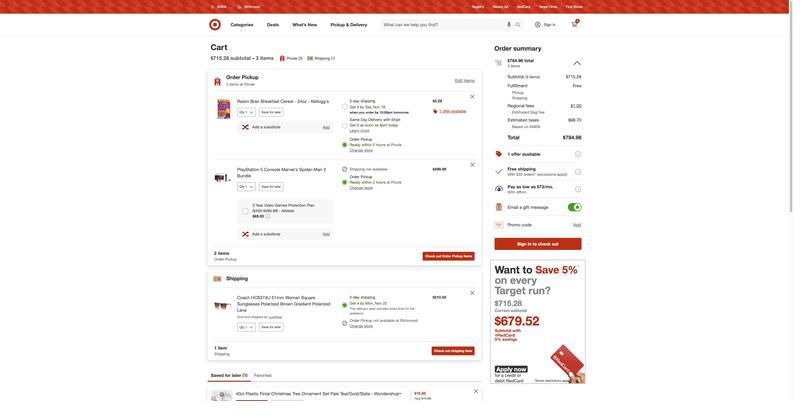 Task type: locate. For each thing, give the bounding box(es) containing it.
time
[[398, 307, 405, 311]]

nov left the 20
[[375, 301, 382, 306]]

affirm image
[[495, 185, 504, 194], [496, 186, 503, 191]]

playstation 5 console marvel's spider-man 2 bundle link
[[237, 167, 334, 179]]

0 vertical spatial it
[[357, 105, 359, 109]]

estimated down regional fees
[[513, 110, 530, 115]]

1 save for later from the top
[[262, 110, 281, 114]]

favorites
[[254, 373, 272, 378]]

on left every
[[495, 274, 508, 287]]

$784.98
[[508, 58, 524, 63], [564, 134, 582, 141]]

by right shipped
[[264, 315, 268, 319]]

0 vertical spatial 1 offer available
[[440, 109, 467, 113]]

0 vertical spatial delivery
[[351, 22, 368, 27]]

with down pay
[[508, 190, 516, 195]]

ready
[[350, 142, 361, 147], [350, 180, 361, 185]]

1 offer available
[[440, 109, 467, 113], [508, 151, 541, 157]]

get inside "2-day shipping get it by sat, nov 18 when you order by 12:00pm tomorrow"
[[350, 105, 356, 109]]

2- up when
[[350, 99, 354, 103]]

nov for raisin bran breakfast cereal - 24oz - kellogg's
[[373, 105, 380, 109]]

1 horizontal spatial 5%
[[563, 264, 579, 276]]

shipping
[[315, 56, 330, 61], [513, 95, 528, 100], [350, 167, 365, 171], [227, 275, 248, 282], [214, 352, 230, 356]]

1 offer available button down $5.29
[[440, 108, 467, 114]]

hours down shipping not available
[[376, 180, 386, 185]]

Store pickup radio
[[342, 142, 348, 148]]

None radio
[[342, 123, 348, 128], [342, 167, 348, 172], [342, 303, 348, 308], [342, 123, 348, 128], [342, 167, 348, 172], [342, 303, 348, 308]]

estimated up based
[[508, 117, 528, 123]]

1 polarized from the left
[[261, 301, 279, 307]]

redcard down apply now button
[[507, 378, 524, 384]]

3 save for later from the top
[[262, 325, 281, 329]]

change down the learn
[[350, 148, 364, 153]]

delivery right &
[[351, 22, 368, 27]]

day up this
[[354, 295, 360, 300]]

1 horizontal spatial not
[[374, 318, 379, 323]]

subtotal right current
[[512, 308, 528, 313]]

day inside 2-day shipping get it by mon, nov 20 this delivery date includes extra time for the weekend.
[[354, 295, 360, 300]]

Store pickup radio
[[342, 180, 348, 185]]

subtotal up fulfillment
[[508, 74, 525, 80]]

delivery for day
[[369, 117, 383, 122]]

40ct plastic finial christmas tree ornament set pale teal/gold/slate - wondershop&#8482; image
[[211, 390, 233, 401]]

0 vertical spatial with
[[508, 172, 516, 177]]

2
[[227, 82, 229, 87], [373, 142, 375, 147], [324, 167, 326, 172], [373, 180, 375, 185], [253, 203, 255, 208], [214, 251, 217, 256]]

1 2- from the top
[[350, 99, 354, 103]]

1 vertical spatial add a substitute
[[253, 232, 281, 236]]

edit items
[[456, 78, 475, 83]]

shipping inside "2-day shipping get it by sat, nov 18 when you order by 12:00pm tomorrow"
[[361, 99, 376, 103]]

save down shipped
[[262, 325, 269, 329]]

subtotal up order pickup 2 items at pinole
[[231, 55, 251, 61]]

1 vertical spatial $715.28
[[567, 74, 582, 80]]

shipping inside button
[[452, 349, 465, 353]]

change down shipping not available
[[350, 185, 364, 190]]

1 horizontal spatial target
[[540, 5, 549, 9]]

in for sign in
[[553, 22, 556, 27]]

affirm
[[517, 190, 527, 195]]

shipping (1)
[[315, 56, 335, 61]]

get up when
[[350, 105, 356, 109]]

0 horizontal spatial 5%
[[495, 337, 502, 342]]

1 change from the top
[[350, 148, 364, 153]]

*some
[[535, 379, 545, 383]]

for
[[270, 110, 274, 114], [270, 185, 274, 189], [406, 307, 410, 311], [270, 325, 274, 329], [225, 373, 231, 378], [495, 373, 501, 378]]

pickup inside order pickup not available at richmond change store
[[361, 318, 373, 323]]

later down the playstation 5 console marvel's spider-man 2 bundle
[[275, 185, 281, 189]]

1 vertical spatial free
[[508, 166, 517, 172]]

to right "want"
[[523, 264, 533, 276]]

estimated
[[513, 110, 530, 115], [508, 117, 528, 123]]

3 right $715.28 subtotal
[[256, 55, 259, 61]]

for left the
[[406, 307, 410, 311]]

1 vertical spatial estimated
[[508, 117, 528, 123]]

in inside sign in to check out button
[[528, 241, 532, 247]]

richmond button
[[235, 2, 263, 12]]

1 vertical spatial change
[[350, 185, 364, 190]]

based
[[513, 124, 524, 129]]

store inside order pickup not available at richmond change store
[[365, 324, 373, 328]]

low
[[523, 184, 530, 190]]

shipping inside cart item ready to fulfill group
[[350, 167, 365, 171]]

3 it from the top
[[357, 301, 359, 306]]

1 cart item ready to fulfill group from the top
[[208, 92, 482, 160]]

2 change store button from the top
[[350, 185, 373, 191]]

1 vertical spatial change store button
[[350, 185, 373, 191]]

store up shipping not available
[[365, 148, 373, 153]]

2 inside 2 items order pickup
[[214, 251, 217, 256]]

get up this
[[350, 301, 356, 306]]

free up $35 at the right top of the page
[[508, 166, 517, 172]]

order inside button
[[443, 254, 452, 258]]

items inside "$784.98 total 3 items"
[[512, 63, 521, 68]]

teal/gold/slate
[[340, 391, 370, 397]]

add a substitute
[[253, 125, 281, 129], [253, 232, 281, 236]]

shipping for 2-day shipping get it by mon, nov 20 this delivery date includes extra time for the weekend.
[[361, 295, 376, 300]]

1 vertical spatial delivery
[[369, 117, 383, 122]]

it inside "2-day shipping get it by sat, nov 18 when you order by 12:00pm tomorrow"
[[357, 105, 359, 109]]

1 offer available down $5.29
[[440, 109, 467, 113]]

0 horizontal spatial delivery
[[351, 22, 368, 27]]

polarized down square
[[313, 301, 331, 307]]

20
[[383, 301, 387, 306]]

message
[[531, 205, 549, 210]]

save for later down breakfast
[[262, 110, 281, 114]]

change store button for store pickup radio
[[350, 148, 373, 153]]

2 hours from the top
[[376, 180, 386, 185]]

3 link
[[569, 19, 581, 31]]

nov inside 2-day shipping get it by mon, nov 20 this delivery date includes extra time for the weekend.
[[375, 301, 382, 306]]

search
[[514, 22, 527, 28]]

3 for 3 items
[[256, 55, 259, 61]]

0 vertical spatial with
[[384, 117, 391, 122]]

get for coach hc8374u 51mm woman square sunglasses polarized brown gradient polarized lens
[[350, 301, 356, 306]]

0 horizontal spatial target
[[495, 284, 526, 297]]

sign down target circle link
[[545, 22, 552, 27]]

save for later button down breakfast
[[259, 108, 284, 117]]

weekly
[[493, 5, 504, 9]]

reg
[[415, 397, 421, 401]]

delivery up soon
[[369, 117, 383, 122]]

a left credit on the right bottom of page
[[502, 373, 504, 378]]

on down estimated taxes
[[525, 124, 529, 129]]

1 horizontal spatial $715.28
[[495, 299, 523, 308]]

3 get from the top
[[350, 301, 356, 306]]

$73/mo.
[[538, 184, 554, 190]]

)
[[246, 373, 248, 378]]

0 vertical spatial 2-
[[350, 99, 354, 103]]

check inside button
[[435, 349, 445, 353]]

to left check
[[533, 241, 538, 247]]

add a substitute down breakfast
[[253, 125, 281, 129]]

1 order pickup ready within 2 hours at pinole change store from the top
[[350, 137, 402, 153]]

get up the learn
[[350, 123, 356, 127]]

it
[[357, 105, 359, 109], [357, 123, 359, 127], [357, 301, 359, 306]]

0 vertical spatial out
[[553, 241, 559, 247]]

2 horizontal spatial 3
[[577, 19, 579, 23]]

hours down 6pm
[[376, 142, 386, 147]]

by inside coach hc8374u 51mm woman square sunglasses polarized brown gradient polarized lens sold and shipped by luxottica
[[264, 315, 268, 319]]

raisin bran breakfast cereal - 24oz - kellogg's image
[[212, 98, 234, 120]]

2 day from the top
[[354, 295, 360, 300]]

with left $35 at the right top of the page
[[508, 172, 516, 177]]

0 horizontal spatial 3
[[256, 55, 259, 61]]

saved
[[211, 373, 224, 378]]

by inside 2-day shipping get it by mon, nov 20 this delivery date includes extra time for the weekend.
[[361, 301, 365, 306]]

0 vertical spatial 3
[[577, 19, 579, 23]]

shipping for 2-day shipping get it by sat, nov 18 when you order by 12:00pm tomorrow
[[361, 99, 376, 103]]

2 polarized from the left
[[313, 301, 331, 307]]

3 change store button from the top
[[350, 323, 373, 329]]

0 vertical spatial 1 offer available button
[[440, 108, 467, 114]]

change store button down weekend.
[[350, 323, 373, 329]]

$10.50 reg $15.00
[[415, 391, 432, 401]]

Service plan checkbox
[[243, 209, 248, 214]]

1 hours from the top
[[376, 142, 386, 147]]

1 horizontal spatial richmond
[[401, 318, 418, 323]]

0 vertical spatial check
[[426, 254, 436, 258]]

ready right store pickup radio
[[350, 142, 361, 147]]

cart item ready to fulfill group
[[208, 92, 482, 160], [208, 160, 482, 247], [208, 288, 482, 342]]

games
[[275, 203, 288, 208]]

1 horizontal spatial in
[[553, 22, 556, 27]]

want to save 5% *
[[495, 264, 580, 276]]

0 vertical spatial sign
[[545, 22, 552, 27]]

2-
[[350, 99, 354, 103], [350, 295, 354, 300]]

1 substitute from the top
[[264, 125, 281, 129]]

3 down stores
[[577, 19, 579, 23]]

target circle link
[[540, 4, 558, 9]]

0 horizontal spatial 1 offer available
[[440, 109, 467, 113]]

apply now for a credit or debit redcard
[[495, 366, 527, 384]]

spider-
[[300, 167, 314, 172]]

with up savings
[[513, 328, 521, 333]]

2 save for later button from the top
[[259, 182, 284, 191]]

save for later down console
[[262, 185, 281, 189]]

1 vertical spatial save for later
[[262, 185, 281, 189]]

94806 left richmond dropdown button
[[217, 5, 227, 9]]

1 with from the top
[[508, 172, 516, 177]]

polarized
[[261, 301, 279, 307], [313, 301, 331, 307]]

day up when
[[354, 99, 360, 103]]

richmond down the
[[401, 318, 418, 323]]

$784.98 inside "$784.98 total 3 items"
[[508, 58, 524, 63]]

ready right store pickup option
[[350, 180, 361, 185]]

0 horizontal spatial sign
[[518, 241, 527, 247]]

find
[[567, 5, 573, 9]]

0 vertical spatial change
[[350, 148, 364, 153]]

sign inside button
[[518, 241, 527, 247]]

sign for sign in to check out
[[518, 241, 527, 247]]

2- up this
[[350, 295, 354, 300]]

1 vertical spatial 3
[[256, 55, 259, 61]]

for left credit on the right bottom of page
[[495, 373, 501, 378]]

1 vertical spatial ready
[[350, 180, 361, 185]]

0 vertical spatial change store button
[[350, 148, 373, 153]]

day for coach hc8374u 51mm woman square sunglasses polarized brown gradient polarized lens
[[354, 295, 360, 300]]

in down circle
[[553, 22, 556, 27]]

target down "want"
[[495, 284, 526, 297]]

1 horizontal spatial 3
[[508, 63, 510, 68]]

1 horizontal spatial 1 offer available
[[508, 151, 541, 157]]

by
[[361, 105, 365, 109], [375, 110, 379, 114], [361, 301, 365, 306], [264, 315, 268, 319]]

get inside 2-day shipping get it by mon, nov 20 this delivery date includes extra time for the weekend.
[[350, 301, 356, 306]]

change for store pickup option
[[350, 185, 364, 190]]

check out shipping item
[[435, 349, 473, 353]]

shipping inside 2-day shipping get it by mon, nov 20 this delivery date includes extra time for the weekend.
[[361, 295, 376, 300]]

1 vertical spatial $784.98
[[564, 134, 582, 141]]

2 change from the top
[[350, 185, 364, 190]]

list containing pinole (2)
[[279, 55, 335, 62]]

0 vertical spatial subtotal
[[231, 55, 251, 61]]

None radio
[[342, 104, 348, 109]]

3 cart item ready to fulfill group from the top
[[208, 288, 482, 342]]

94806
[[217, 5, 227, 9], [530, 124, 541, 129]]

2 cart item ready to fulfill group from the top
[[208, 160, 482, 247]]

0 vertical spatial nov
[[373, 105, 380, 109]]

ready for store pickup radio change store button
[[350, 142, 361, 147]]

0 vertical spatial hours
[[376, 142, 386, 147]]

0 horizontal spatial on
[[495, 274, 508, 287]]

free up $1.00
[[574, 83, 582, 88]]

2 add a substitute from the top
[[253, 232, 281, 236]]

3 store from the top
[[365, 324, 373, 328]]

christmas
[[272, 391, 291, 397]]

tree
[[293, 391, 301, 397]]

0 vertical spatial store
[[365, 148, 373, 153]]

1 add a substitute from the top
[[253, 125, 281, 129]]

2 vertical spatial get
[[350, 301, 356, 306]]

1 within from the top
[[362, 142, 372, 147]]

1 vertical spatial not
[[374, 318, 379, 323]]

save down 5
[[262, 185, 269, 189]]

with inside the same day delivery with shipt get it as soon as 6pm today learn more
[[384, 117, 391, 122]]

1 vertical spatial 5%
[[495, 337, 502, 342]]

2 get from the top
[[350, 123, 356, 127]]

save for later for breakfast
[[262, 110, 281, 114]]

0 vertical spatial save for later
[[262, 110, 281, 114]]

change
[[350, 148, 364, 153], [350, 185, 364, 190], [350, 324, 364, 328]]

order inside order pickup not available at richmond change store
[[350, 318, 360, 323]]

protection
[[289, 203, 306, 208]]

check
[[426, 254, 436, 258], [435, 349, 445, 353]]

in inside sign in link
[[553, 22, 556, 27]]

within down 'more'
[[362, 142, 372, 147]]

1 vertical spatial out
[[437, 254, 442, 258]]

1 day from the top
[[354, 99, 360, 103]]

in left check
[[528, 241, 532, 247]]

0 vertical spatial save for later button
[[259, 108, 284, 117]]

richmond inside order pickup not available at richmond change store
[[401, 318, 418, 323]]

day for raisin bran breakfast cereal - 24oz - kellogg's
[[354, 99, 360, 103]]

email a gift message
[[508, 205, 549, 210]]

redcard down $679.52
[[498, 333, 515, 338]]

1 vertical spatial get
[[350, 123, 356, 127]]

nov left 18
[[373, 105, 380, 109]]

1 ready from the top
[[350, 142, 361, 147]]

at down time
[[396, 318, 400, 323]]

2-day shipping get it by mon, nov 20 this delivery date includes extra time for the weekend.
[[350, 295, 415, 316]]

2 inside order pickup 2 items at pinole
[[227, 82, 229, 87]]

2 substitute from the top
[[264, 232, 281, 236]]

order inside order pickup 2 items at pinole
[[227, 74, 241, 80]]

order pickup ready within 2 hours at pinole change store down 'more'
[[350, 137, 402, 153]]

a
[[261, 125, 263, 129], [520, 205, 523, 210], [261, 232, 263, 236], [502, 373, 504, 378]]

2 vertical spatial $715.28
[[495, 299, 523, 308]]

luxottica
[[269, 315, 282, 319]]

sign in to check out button
[[495, 238, 582, 250]]

1 change store button from the top
[[350, 148, 373, 153]]

0 horizontal spatial out
[[437, 254, 442, 258]]

$784.98 for $784.98 total 3 items
[[508, 58, 524, 63]]

1 vertical spatial within
[[362, 180, 372, 185]]

nov
[[373, 105, 380, 109], [375, 301, 382, 306]]

same day delivery with shipt get it as soon as 6pm today learn more
[[350, 117, 401, 133]]

1 horizontal spatial 1 offer available button
[[495, 146, 582, 163]]

order pickup ready within 2 hours at pinole change store down shipping not available
[[350, 174, 402, 190]]

1 horizontal spatial out
[[446, 349, 451, 353]]

within down shipping not available
[[362, 180, 372, 185]]

edit
[[456, 78, 463, 83]]

1 vertical spatial richmond
[[401, 318, 418, 323]]

2- inside 2-day shipping get it by mon, nov 20 this delivery date includes extra time for the weekend.
[[350, 295, 354, 300]]

video
[[264, 203, 274, 208]]

kellogg's
[[311, 99, 329, 104]]

0 vertical spatial to
[[533, 241, 538, 247]]

mon,
[[366, 301, 374, 306]]

change store button right store pickup option
[[350, 185, 373, 191]]

2 vertical spatial change
[[350, 324, 364, 328]]

1 vertical spatial on
[[495, 274, 508, 287]]

1 save for later button from the top
[[259, 108, 284, 117]]

0 vertical spatial $784.98
[[508, 58, 524, 63]]

redcard right "ad"
[[518, 5, 531, 9]]

1 horizontal spatial polarized
[[313, 301, 331, 307]]

0 vertical spatial subtotal
[[508, 74, 525, 80]]

it inside the same day delivery with shipt get it as soon as 6pm today learn more
[[357, 123, 359, 127]]

polarized down 51mm
[[261, 301, 279, 307]]

day inside "2-day shipping get it by sat, nov 18 when you order by 12:00pm tomorrow"
[[354, 99, 360, 103]]

*
[[579, 265, 580, 269]]

0 vertical spatial in
[[553, 22, 556, 27]]

it up 'learn more' button
[[357, 123, 359, 127]]

2 vertical spatial change store button
[[350, 323, 373, 329]]

40ct plastic finial christmas tree ornament set pale teal/gold/slate - wondershop™ link
[[236, 391, 402, 397]]

list
[[279, 55, 335, 62]]

1 store from the top
[[365, 148, 373, 153]]

sign down promo code on the right of the page
[[518, 241, 527, 247]]

at up the raisin
[[240, 82, 243, 87]]

store for store pickup option
[[365, 185, 373, 190]]

0 vertical spatial 94806
[[217, 5, 227, 9]]

free for free shipping with $35 orders* (exclusions apply)
[[508, 166, 517, 172]]

40ct plastic finial christmas tree ornament set pale teal/gold/slate - wondershop™ list item
[[208, 386, 482, 401]]

plan
[[307, 203, 315, 208]]

gift
[[524, 205, 530, 210]]

substitute down $69.00
[[264, 232, 281, 236]]

save for later button for console
[[259, 182, 284, 191]]

0 vertical spatial cart item ready to fulfill group
[[208, 92, 482, 160]]

by right order
[[375, 110, 379, 114]]

2 2- from the top
[[350, 295, 354, 300]]

subtotal
[[231, 55, 251, 61], [512, 308, 528, 313]]

free inside free shipping with $35 orders* (exclusions apply)
[[508, 166, 517, 172]]

2- inside "2-day shipping get it by sat, nov 18 when you order by 12:00pm tomorrow"
[[350, 99, 354, 103]]

1 vertical spatial in
[[528, 241, 532, 247]]

2 items order pickup
[[214, 251, 237, 262]]

1 it from the top
[[357, 105, 359, 109]]

0 vertical spatial within
[[362, 142, 372, 147]]

1 vertical spatial 2-
[[350, 295, 354, 300]]

2 store from the top
[[365, 185, 373, 190]]

pickup inside the pickup shipping
[[513, 90, 524, 95]]

hours for store pickup radio
[[376, 142, 386, 147]]

as
[[361, 123, 365, 127], [375, 123, 379, 127], [517, 184, 522, 190], [532, 184, 537, 190]]

with inside pay as low as $73/mo. with affirm
[[508, 190, 516, 195]]

delivery inside the same day delivery with shipt get it as soon as 6pm today learn more
[[369, 117, 383, 122]]

fulfillment
[[508, 83, 528, 88]]

- inside 2 year video games protection plan ($450-$499.99) - allstate
[[279, 208, 281, 213]]

man
[[314, 167, 323, 172]]

it up when
[[357, 105, 359, 109]]

add a substitute down $69.00
[[253, 232, 281, 236]]

0 horizontal spatial $784.98
[[508, 58, 524, 63]]

subtotal up 5% savings
[[495, 328, 512, 333]]

1 get from the top
[[350, 105, 356, 109]]

3 change from the top
[[350, 324, 364, 328]]

with up 6pm
[[384, 117, 391, 122]]

1 horizontal spatial subtotal
[[512, 308, 528, 313]]

day
[[354, 99, 360, 103], [354, 295, 360, 300]]

shipping for shipping (1)
[[315, 56, 330, 61]]

bundle
[[237, 173, 251, 179]]

what's new link
[[288, 19, 324, 31]]

0 vertical spatial order pickup ready within 2 hours at pinole change store
[[350, 137, 402, 153]]

save for later button for breakfast
[[259, 108, 284, 117]]

0 vertical spatial $715.28
[[211, 55, 229, 61]]

free shipping with $35 orders* (exclusions apply)
[[508, 166, 568, 177]]

2 vertical spatial save for later
[[262, 325, 281, 329]]

$35
[[517, 172, 523, 177]]

save for later for console
[[262, 185, 281, 189]]

1 horizontal spatial on
[[525, 124, 529, 129]]

playstation 5 console marvel&#39;s spider-man 2 bundle image
[[212, 167, 234, 188]]

bran
[[251, 99, 260, 104]]

restrictions
[[546, 379, 562, 383]]

3 for 3
[[577, 19, 579, 23]]

2 inside 2 year video games protection plan ($450-$499.99) - allstate
[[253, 203, 255, 208]]

store down shipping not available
[[365, 185, 373, 190]]

1 vertical spatial with
[[513, 328, 521, 333]]

- down games
[[279, 208, 281, 213]]

promo code
[[508, 222, 532, 228]]

learn
[[350, 128, 360, 133]]

1 vertical spatial offer
[[512, 151, 522, 157]]

$715.28 subtotal
[[211, 55, 251, 61]]

2 vertical spatial store
[[365, 324, 373, 328]]

nov inside "2-day shipping get it by sat, nov 18 when you order by 12:00pm tomorrow"
[[373, 105, 380, 109]]

substitute down breakfast
[[264, 125, 281, 129]]

1 vertical spatial 1 offer available
[[508, 151, 541, 157]]

2 order pickup ready within 2 hours at pinole change store from the top
[[350, 174, 402, 190]]

1 vertical spatial subtotal
[[512, 308, 528, 313]]

1 vertical spatial nov
[[375, 301, 382, 306]]

learn more button
[[350, 128, 370, 133]]

categories
[[231, 22, 254, 27]]

items inside edit items dropdown button
[[464, 78, 475, 83]]

run?
[[529, 284, 552, 297]]

0 vertical spatial estimated
[[513, 110, 530, 115]]

$784.98 down "$68.70"
[[564, 134, 582, 141]]

estimated taxes
[[508, 117, 540, 123]]

2 it from the top
[[357, 123, 359, 127]]

out inside sign in to check out button
[[553, 241, 559, 247]]

out inside check out order pickup items button
[[437, 254, 442, 258]]

1 vertical spatial sign
[[518, 241, 527, 247]]

40ct
[[236, 391, 245, 397]]

at inside order pickup 2 items at pinole
[[240, 82, 243, 87]]

$715.28 inside $715.28 current subtotal $679.52
[[495, 299, 523, 308]]

save for later button down luxottica
[[259, 323, 284, 332]]

richmond up categories link
[[245, 5, 260, 9]]

shipping for check out shipping item
[[452, 349, 465, 353]]

and
[[245, 315, 251, 319]]

94806 down taxes
[[530, 124, 541, 129]]

0 vertical spatial free
[[574, 83, 582, 88]]

- left wondershop™
[[372, 391, 373, 397]]

3 inside "$784.98 total 3 items"
[[508, 63, 510, 68]]

add a substitute for "add" button to the top
[[253, 125, 281, 129]]

0 vertical spatial add a substitute
[[253, 125, 281, 129]]

2 save for later from the top
[[262, 185, 281, 189]]

2 ready from the top
[[350, 180, 361, 185]]

0 vertical spatial day
[[354, 99, 360, 103]]

target left circle
[[540, 5, 549, 9]]

0 vertical spatial get
[[350, 105, 356, 109]]

substitute for "add" button to the top
[[264, 125, 281, 129]]

0 vertical spatial add button
[[323, 125, 330, 130]]

circle
[[549, 5, 558, 9]]

2 within from the top
[[362, 180, 372, 185]]

check inside button
[[426, 254, 436, 258]]

cart item ready to fulfill group containing playstation 5 console marvel's spider-man 2 bundle
[[208, 160, 482, 247]]

coach
[[237, 295, 250, 300]]

2 vertical spatial redcard
[[507, 378, 524, 384]]

it inside 2-day shipping get it by mon, nov 20 this delivery date includes extra time for the weekend.
[[357, 301, 359, 306]]

out inside check out shipping item button
[[446, 349, 451, 353]]

2 vertical spatial it
[[357, 301, 359, 306]]

2 with from the top
[[508, 190, 516, 195]]



Task type: describe. For each thing, give the bounding box(es) containing it.
shipping inside free shipping with $35 orders* (exclusions apply)
[[519, 166, 536, 172]]

apply
[[497, 366, 513, 373]]

1 horizontal spatial with
[[513, 328, 521, 333]]

out for items
[[437, 254, 442, 258]]

deals link
[[263, 19, 286, 31]]

(2)
[[299, 56, 303, 61]]

savings
[[503, 337, 518, 342]]

item inside check out shipping item button
[[466, 349, 473, 353]]

this
[[350, 307, 356, 311]]

$1.00 button
[[572, 102, 582, 110]]

later down luxottica
[[275, 325, 281, 329]]

- left 24oz
[[295, 99, 297, 104]]

raisin bran breakfast cereal - 24oz - kellogg's
[[237, 99, 329, 104]]

2- for raisin bran breakfast cereal - 24oz - kellogg's
[[350, 99, 354, 103]]

pickup inside order pickup 2 items at pinole
[[242, 74, 259, 80]]

change for store pickup radio
[[350, 148, 364, 153]]

1 inside 1 item shipping
[[214, 345, 217, 351]]

$499.99
[[433, 167, 447, 171]]

cart item ready to fulfill group containing coach hc8374u 51mm woman square sunglasses polarized brown gradient polarized lens
[[208, 288, 482, 342]]

40ct plastic finial christmas tree ornament set pale teal/gold/slate - wondershop™
[[236, 391, 402, 397]]

$715.28 current subtotal $679.52
[[495, 299, 540, 329]]

available inside order pickup not available at richmond change store
[[380, 318, 395, 323]]

apply)
[[558, 172, 568, 177]]

store for store pickup radio
[[365, 148, 373, 153]]

categories link
[[226, 19, 261, 31]]

shipping for shipping
[[227, 275, 248, 282]]

pinole (2)
[[287, 56, 303, 61]]

promo
[[508, 222, 521, 228]]

items inside order pickup 2 items at pinole
[[230, 82, 239, 87]]

94806 inside dropdown button
[[217, 5, 227, 9]]

to inside button
[[533, 241, 538, 247]]

pay
[[508, 184, 516, 190]]

check out shipping item button
[[432, 347, 475, 355]]

order inside 2 items order pickup
[[214, 257, 224, 262]]

as up affirm
[[517, 184, 522, 190]]

get for raisin bran breakfast cereal - 24oz - kellogg's
[[350, 105, 356, 109]]

woman
[[286, 295, 300, 300]]

regional
[[508, 103, 525, 108]]

for down luxottica
[[270, 325, 274, 329]]

a left gift
[[520, 205, 523, 210]]

0 vertical spatial on
[[525, 124, 529, 129]]

1 item shipping
[[214, 345, 230, 356]]

on every target run?
[[495, 274, 552, 297]]

*some restrictions apply.
[[535, 379, 571, 383]]

same
[[350, 117, 360, 122]]

for down console
[[270, 185, 274, 189]]

pickup inside 2 items order pickup
[[225, 257, 237, 262]]

date
[[369, 307, 376, 311]]

save up run?
[[536, 264, 560, 276]]

subtotal inside $715.28 current subtotal $679.52
[[512, 308, 528, 313]]

as left 6pm
[[375, 123, 379, 127]]

hc8374u
[[251, 295, 271, 300]]

it for raisin bran breakfast cereal - 24oz - kellogg's
[[357, 105, 359, 109]]

redcard inside apply now for a credit or debit redcard
[[507, 378, 524, 384]]

change store button for store pickup option
[[350, 185, 373, 191]]

94806 button
[[208, 2, 232, 12]]

it for coach hc8374u 51mm woman square sunglasses polarized brown gradient polarized lens
[[357, 301, 359, 306]]

or
[[518, 373, 522, 378]]

get inside the same day delivery with shipt get it as soon as 6pm today learn more
[[350, 123, 356, 127]]

pickup inside button
[[453, 254, 463, 258]]

shipping for shipping not available
[[350, 167, 365, 171]]

items inside 2 items order pickup
[[218, 251, 230, 256]]

for inside apply now for a credit or debit redcard
[[495, 373, 501, 378]]

at inside order pickup not available at richmond change store
[[396, 318, 400, 323]]

tomorrow
[[394, 110, 409, 114]]

(exclusions
[[538, 172, 557, 177]]

free for free
[[574, 83, 582, 88]]

a down breakfast
[[261, 125, 263, 129]]

order
[[366, 110, 374, 114]]

ornament
[[302, 391, 322, 397]]

0 horizontal spatial 1 offer available button
[[440, 108, 467, 114]]

$69.00
[[253, 214, 264, 218]]

2 inside the playstation 5 console marvel's spider-man 2 bundle
[[324, 167, 326, 172]]

a inside apply now for a credit or debit redcard
[[502, 373, 504, 378]]

2 vertical spatial add button
[[323, 232, 330, 237]]

weekly ad link
[[493, 4, 509, 9]]

nov for coach hc8374u 51mm woman square sunglasses polarized brown gradient polarized lens
[[375, 301, 382, 306]]

- right 24oz
[[308, 99, 310, 104]]

bag
[[531, 110, 538, 115]]

shipped
[[252, 315, 263, 319]]

1 vertical spatial add button
[[574, 222, 582, 228]]

summary
[[514, 44, 542, 52]]

0 vertical spatial 5%
[[563, 264, 579, 276]]

breakfast
[[261, 99, 280, 104]]

extra
[[390, 307, 397, 311]]

(1)
[[331, 56, 335, 61]]

debit
[[495, 378, 505, 384]]

for inside 2-day shipping get it by mon, nov 20 this delivery date includes extra time for the weekend.
[[406, 307, 410, 311]]

- inside list item
[[372, 391, 373, 397]]

for down breakfast
[[270, 110, 274, 114]]

later left (
[[232, 373, 241, 378]]

substitute for the bottommost "add" button
[[264, 232, 281, 236]]

save down breakfast
[[262, 110, 269, 114]]

(3
[[526, 75, 529, 79]]

$715.28 for $715.28 current subtotal $679.52
[[495, 299, 523, 308]]

at down 6pm
[[387, 142, 390, 147]]

code
[[522, 222, 532, 228]]

1 horizontal spatial 94806
[[530, 124, 541, 129]]

richmond inside dropdown button
[[245, 5, 260, 9]]

orders*
[[524, 172, 537, 177]]

$499.99)
[[264, 208, 278, 213]]

check for items
[[426, 254, 436, 258]]

luxottica link
[[269, 315, 282, 319]]

subtotal (3 items)
[[508, 74, 541, 80]]

cart item ready to fulfill group containing raisin bran breakfast cereal - 24oz - kellogg's
[[208, 92, 482, 160]]

What can we help you find? suggestions appear below search field
[[381, 19, 517, 31]]

$715.28 for $715.28 subtotal
[[211, 55, 229, 61]]

add a substitute for the bottommost "add" button
[[253, 232, 281, 236]]

pinole inside order pickup 2 items at pinole
[[244, 82, 255, 87]]

0 horizontal spatial not
[[366, 167, 372, 171]]

by up you at the top left of the page
[[361, 105, 365, 109]]

0 vertical spatial redcard
[[518, 5, 531, 9]]

1 horizontal spatial offer
[[512, 151, 522, 157]]

within for store pickup option's change store button
[[362, 180, 372, 185]]

for right saved
[[225, 373, 231, 378]]

estimated bag fee
[[513, 110, 545, 115]]

delivery for &
[[351, 22, 368, 27]]

$784.98 for $784.98
[[564, 134, 582, 141]]

within for store pickup radio change store button
[[362, 142, 372, 147]]

5% savings
[[495, 337, 518, 342]]

day
[[361, 117, 368, 122]]

out for item
[[446, 349, 451, 353]]

check out order pickup items
[[426, 254, 473, 258]]

fee
[[539, 110, 545, 115]]

registry
[[472, 5, 485, 9]]

as right 'low'
[[532, 184, 537, 190]]

not inside order pickup not available at richmond change store
[[374, 318, 379, 323]]

3 save for later button from the top
[[259, 323, 284, 332]]

item inside 1 item shipping
[[218, 345, 227, 351]]

allstate
[[282, 208, 295, 213]]

as down day
[[361, 123, 365, 127]]

1 vertical spatial 1 offer available button
[[495, 146, 582, 163]]

ad
[[505, 5, 509, 9]]

1 vertical spatial redcard
[[498, 333, 515, 338]]

sold
[[237, 315, 244, 319]]

cart
[[211, 42, 228, 52]]

51mm
[[272, 295, 284, 300]]

2-day shipping get it by sat, nov 18 when you order by 12:00pm tomorrow
[[350, 99, 409, 114]]

check for item
[[435, 349, 445, 353]]

email
[[508, 205, 519, 210]]

ready for store pickup option's change store button
[[350, 180, 361, 185]]

what's new
[[293, 22, 317, 27]]

now
[[515, 366, 527, 373]]

current
[[495, 308, 510, 313]]

1 inside cart item ready to fulfill group
[[440, 109, 442, 113]]

raisin
[[237, 99, 249, 104]]

find stores link
[[567, 4, 583, 9]]

total
[[508, 134, 520, 141]]

order pickup not available at richmond change store
[[350, 318, 418, 328]]

0 horizontal spatial subtotal
[[231, 55, 251, 61]]

pickup & delivery link
[[326, 19, 374, 31]]

redcard link
[[518, 4, 531, 9]]

change inside order pickup not available at richmond change store
[[350, 324, 364, 328]]

coach hc8374u 51mm woman square sunglasses polarized brown gradient polarized lens image
[[212, 295, 234, 317]]

order pickup ready within 2 hours at pinole change store for store pickup radio
[[350, 137, 402, 153]]

hours for store pickup option
[[376, 180, 386, 185]]

0 horizontal spatial offer
[[443, 109, 451, 113]]

$679.52
[[495, 313, 540, 329]]

you
[[360, 110, 365, 114]]

$715.28 for $715.28
[[567, 74, 582, 80]]

a down $69.00
[[261, 232, 263, 236]]

estimated for estimated bag fee
[[513, 110, 530, 115]]

target inside on every target run?
[[495, 284, 526, 297]]

wondershop™
[[375, 391, 402, 397]]

pay as low as $73/mo. with affirm
[[508, 184, 554, 195]]

shipt
[[392, 117, 401, 122]]

order pickup ready within 2 hours at pinole change store for store pickup option
[[350, 174, 402, 190]]

finial
[[260, 391, 270, 397]]

sign for sign in
[[545, 22, 552, 27]]

apply.
[[563, 379, 571, 383]]

year
[[256, 203, 263, 208]]

subtotal for subtotal (3 items)
[[508, 74, 525, 80]]

1 vertical spatial to
[[523, 264, 533, 276]]

2- for coach hc8374u 51mm woman square sunglasses polarized brown gradient polarized lens
[[350, 295, 354, 300]]

$68.70
[[569, 117, 582, 123]]

pickup & delivery
[[331, 22, 368, 27]]

estimated for estimated taxes
[[508, 117, 528, 123]]

at down shipping not available
[[387, 180, 390, 185]]

$15.00
[[422, 397, 432, 401]]

later down raisin bran breakfast cereal - 24oz - kellogg's
[[275, 110, 281, 114]]

order summary
[[495, 44, 542, 52]]

coach hc8374u 51mm woman square sunglasses polarized brown gradient polarized lens link
[[237, 295, 334, 313]]

items inside check out order pickup items button
[[464, 254, 473, 258]]

with inside free shipping with $35 orders* (exclusions apply)
[[508, 172, 516, 177]]

on inside on every target run?
[[495, 274, 508, 287]]

subtotal for subtotal with
[[495, 328, 512, 333]]

not available radio
[[342, 321, 348, 326]]

every
[[511, 274, 538, 287]]

in for sign in to check out
[[528, 241, 532, 247]]



Task type: vqa. For each thing, say whether or not it's contained in the screenshot.
Subtotal
yes



